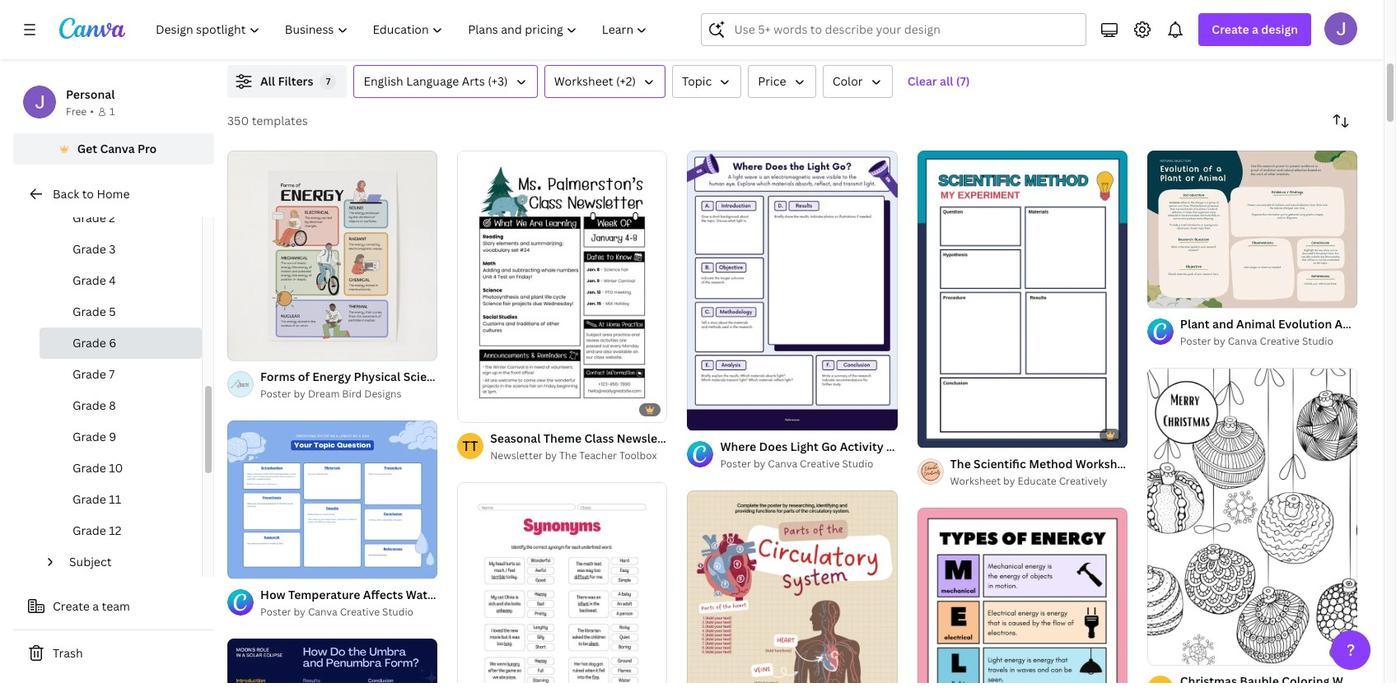 Task type: vqa. For each thing, say whether or not it's contained in the screenshot.
the 1 of 2 link
yes



Task type: locate. For each thing, give the bounding box(es) containing it.
and up 'ljr'
[[912, 12, 933, 27]]

0 vertical spatial the
[[260, 12, 281, 27]]

1 inside 'link'
[[699, 411, 704, 424]]

parts of the human circulatory system science poster in light brown rose pink flat graphic style image
[[687, 491, 898, 684]]

poster by canva creative studio link
[[1180, 334, 1357, 350], [720, 457, 898, 473], [260, 604, 438, 621]]

0 horizontal spatial worksheet
[[554, 73, 613, 89]]

grade 4
[[72, 273, 116, 288]]

grade for grade 8
[[72, 398, 106, 414]]

language
[[406, 73, 459, 89]]

back
[[53, 186, 79, 202]]

studio inside symbiotic relationships lesson by canva creative studio
[[686, 30, 717, 44]]

lesson down symbiotic
[[561, 30, 595, 44]]

3
[[109, 241, 116, 257], [717, 411, 722, 424]]

create a team button
[[13, 591, 214, 624]]

0 horizontal spatial 7
[[109, 367, 115, 382]]

system
[[316, 12, 357, 27]]

4 grade from the top
[[72, 304, 106, 320]]

2 horizontal spatial poster by canva creative studio
[[1180, 335, 1333, 349]]

1 horizontal spatial dream
[[1213, 30, 1245, 44]]

7 grade from the top
[[72, 398, 106, 414]]

motion and force image
[[1130, 0, 1396, 4]]

grade down to
[[72, 210, 106, 226]]

a left team
[[93, 599, 99, 614]]

grade 5
[[72, 304, 116, 320]]

back to home
[[53, 186, 130, 202]]

j link
[[1147, 677, 1174, 684]]

10 grade from the top
[[72, 492, 106, 507]]

of
[[1166, 289, 1175, 301], [246, 341, 255, 354], [706, 411, 715, 424], [246, 559, 255, 571]]

1 vertical spatial dream
[[308, 387, 340, 401]]

bird inside motion and force lesson by dream bird designs
[[1247, 30, 1267, 44]]

2 and from the left
[[1206, 12, 1227, 27]]

and left the force
[[1206, 12, 1227, 27]]

7 up 8
[[109, 367, 115, 382]]

1 vertical spatial bird
[[342, 387, 362, 401]]

a
[[1252, 21, 1259, 37], [93, 599, 99, 614]]

1 vertical spatial poster by canva creative studio link
[[720, 457, 898, 473]]

(+2)
[[616, 73, 636, 89]]

top level navigation element
[[145, 13, 662, 46]]

by inside "link"
[[545, 449, 557, 463]]

lesson by dream bird designs link
[[1163, 29, 1396, 45]]

grade 9 link
[[40, 422, 202, 453]]

0 horizontal spatial poster by canva creative studio link
[[260, 604, 438, 621]]

2
[[109, 210, 115, 226], [1177, 289, 1182, 301], [257, 341, 262, 354], [257, 559, 262, 571]]

lesson down solar
[[260, 30, 294, 44]]

grade left 5
[[72, 304, 106, 320]]

of for how temperature affects water molecules research poster in light blue blue lined style image
[[246, 559, 255, 571]]

dream
[[1213, 30, 1245, 44], [308, 387, 340, 401]]

0 vertical spatial dream
[[1213, 30, 1245, 44]]

a inside create a design dropdown button
[[1252, 21, 1259, 37]]

lesson inside symbiotic relationships lesson by canva creative studio
[[561, 30, 595, 44]]

and inside bacteria and viruses lesson by ljr edu resources
[[912, 12, 933, 27]]

Search search field
[[734, 14, 1076, 45]]

the left solar
[[260, 12, 281, 27]]

lesson down bacteria
[[862, 30, 896, 44]]

7 filter options selected element
[[320, 73, 336, 90]]

all
[[260, 73, 275, 89]]

a for design
[[1252, 21, 1259, 37]]

lesson inside motion and force lesson by dream bird designs
[[1163, 30, 1196, 44]]

0 vertical spatial bird
[[1247, 30, 1267, 44]]

1 horizontal spatial designs
[[1269, 30, 1307, 44]]

4
[[109, 273, 116, 288]]

grade 5 link
[[40, 297, 202, 328]]

6 grade from the top
[[72, 367, 106, 382]]

8 grade from the top
[[72, 429, 106, 445]]

1 horizontal spatial a
[[1252, 21, 1259, 37]]

bacteria
[[862, 12, 909, 27]]

0 horizontal spatial poster by canva creative studio
[[260, 605, 414, 619]]

1 vertical spatial 3
[[717, 411, 722, 424]]

lesson by canva creative studio link for symbiotic relationships
[[561, 29, 809, 45]]

1 of 2
[[1159, 289, 1182, 301], [239, 341, 262, 354], [239, 559, 262, 571]]

worksheet left (+2)
[[554, 73, 613, 89]]

free •
[[66, 105, 94, 119]]

jacob simon image
[[1325, 12, 1357, 45]]

christmas bauble coloring worksheet in black and white illustrative style image
[[1147, 369, 1357, 666]]

grade left 9
[[72, 429, 106, 445]]

create for create a team
[[53, 599, 90, 614]]

grade inside 'link'
[[72, 367, 106, 382]]

the inside the solar system lesson by canva creative studio
[[260, 12, 281, 27]]

grade 11
[[72, 492, 121, 507]]

poster by dream bird designs link
[[260, 386, 438, 403]]

worksheet for worksheet (+2)
[[554, 73, 613, 89]]

grade left 6
[[72, 335, 106, 351]]

pro
[[138, 141, 157, 157]]

1 vertical spatial the
[[559, 449, 577, 463]]

the left teacher
[[559, 449, 577, 463]]

1
[[109, 105, 115, 119], [1159, 289, 1164, 301], [239, 341, 244, 354], [699, 411, 704, 424], [239, 559, 244, 571]]

grade for grade 6
[[72, 335, 106, 351]]

1 of 2 link for poster by canva creative studio link for how temperature affects water molecules research poster in light blue blue lined style image
[[227, 421, 438, 579]]

grade 2 link
[[40, 203, 202, 234]]

0 vertical spatial create
[[1212, 21, 1249, 37]]

grade 9
[[72, 429, 116, 445]]

0 horizontal spatial designs
[[364, 387, 402, 401]]

1 horizontal spatial 7
[[326, 75, 330, 87]]

lesson by canva creative studio link down relationships on the top left
[[561, 29, 809, 45]]

create inside button
[[53, 599, 90, 614]]

5 grade from the top
[[72, 335, 106, 351]]

1 vertical spatial 7
[[109, 367, 115, 382]]

1 vertical spatial designs
[[364, 387, 402, 401]]

lesson for bacteria
[[862, 30, 896, 44]]

2 vertical spatial 1 of 2
[[239, 559, 262, 571]]

canva
[[310, 30, 340, 44], [611, 30, 641, 44], [100, 141, 135, 157], [1228, 335, 1257, 349], [768, 457, 797, 471], [308, 605, 338, 619]]

1 lesson by canva creative studio link from the left
[[260, 29, 509, 45]]

2 vertical spatial poster by canva creative studio
[[260, 605, 414, 619]]

grade 7
[[72, 367, 115, 382]]

grade for grade 7
[[72, 367, 106, 382]]

poster for where does light go activity research poster in light blue violet lined style image
[[720, 457, 751, 471]]

plant and animal evolution activity research poster in hand drawn style image
[[1147, 151, 1357, 308]]

grade
[[72, 210, 106, 226], [72, 241, 106, 257], [72, 273, 106, 288], [72, 304, 106, 320], [72, 335, 106, 351], [72, 367, 106, 382], [72, 398, 106, 414], [72, 429, 106, 445], [72, 460, 106, 476], [72, 492, 106, 507], [72, 523, 106, 539]]

0 vertical spatial a
[[1252, 21, 1259, 37]]

0 horizontal spatial create
[[53, 599, 90, 614]]

2 grade from the top
[[72, 241, 106, 257]]

get
[[77, 141, 97, 157]]

3 lesson from the left
[[862, 30, 896, 44]]

educate
[[1018, 474, 1057, 488]]

1 vertical spatial create
[[53, 599, 90, 614]]

tt link
[[457, 434, 484, 460]]

grade left 11
[[72, 492, 106, 507]]

0 vertical spatial designs
[[1269, 30, 1307, 44]]

by inside the solar system lesson by canva creative studio
[[296, 30, 308, 44]]

worksheet (+2) button
[[544, 65, 666, 98]]

11
[[109, 492, 121, 507]]

0 vertical spatial 3
[[109, 241, 116, 257]]

create a design
[[1212, 21, 1298, 37]]

poster by canva creative studio for poster by canva creative studio link associated with plant and animal evolution activity research poster in hand drawn style image
[[1180, 335, 1333, 349]]

a for team
[[93, 599, 99, 614]]

4 lesson from the left
[[1163, 30, 1196, 44]]

2 lesson by canva creative studio link from the left
[[561, 29, 809, 45]]

bird
[[1247, 30, 1267, 44], [342, 387, 362, 401]]

1 vertical spatial worksheet
[[950, 474, 1001, 488]]

grade for grade 10
[[72, 460, 106, 476]]

0 vertical spatial 1 of 2
[[1159, 289, 1182, 301]]

of for where does light go activity research poster in light blue violet lined style image
[[706, 411, 715, 424]]

grade left 4
[[72, 273, 106, 288]]

1 horizontal spatial create
[[1212, 21, 1249, 37]]

to
[[82, 186, 94, 202]]

1 vertical spatial poster by canva creative studio
[[720, 457, 873, 471]]

1 lesson from the left
[[260, 30, 294, 44]]

2 horizontal spatial poster by canva creative studio link
[[1180, 334, 1357, 350]]

1 vertical spatial 1 of 2
[[239, 341, 262, 354]]

1 of 2 for forms of energy physical science classroom poster pastel illustratted image
[[239, 341, 262, 354]]

and for bacteria
[[912, 12, 933, 27]]

a inside "create a team" button
[[93, 599, 99, 614]]

1 horizontal spatial poster by canva creative studio
[[720, 457, 873, 471]]

the inside "link"
[[559, 449, 577, 463]]

10
[[109, 460, 123, 476]]

relationships
[[621, 12, 697, 27]]

0 horizontal spatial 3
[[109, 241, 116, 257]]

grade down grade 2
[[72, 241, 106, 257]]

studio for where does light go activity research poster in light blue violet lined style image
[[842, 457, 873, 471]]

by inside symbiotic relationships lesson by canva creative studio
[[597, 30, 609, 44]]

lesson down motion
[[1163, 30, 1196, 44]]

grade 8 link
[[40, 390, 202, 422]]

how temperature affects water molecules research poster in light blue blue lined style image
[[227, 421, 438, 579]]

create down motion and force image
[[1212, 21, 1249, 37]]

creative inside the solar system lesson by canva creative studio
[[342, 30, 382, 44]]

0 vertical spatial poster by canva creative studio link
[[1180, 334, 1357, 350]]

grade 3 link
[[40, 234, 202, 265]]

2 lesson from the left
[[561, 30, 595, 44]]

topic button
[[672, 65, 742, 98]]

and
[[912, 12, 933, 27], [1206, 12, 1227, 27]]

symbiotic relationships lesson by canva creative studio
[[561, 12, 717, 44]]

worksheet by educate creatively
[[950, 474, 1107, 488]]

7 right "filters" at top left
[[326, 75, 330, 87]]

subject button
[[63, 547, 192, 578]]

1 horizontal spatial poster by canva creative studio link
[[720, 457, 898, 473]]

a left design
[[1252, 21, 1259, 37]]

5
[[109, 304, 116, 320]]

0 horizontal spatial lesson by canva creative studio link
[[260, 29, 509, 45]]

9 grade from the top
[[72, 460, 106, 476]]

creatively
[[1059, 474, 1107, 488]]

motion and force link
[[1163, 11, 1396, 29]]

1 horizontal spatial 3
[[717, 411, 722, 424]]

1 and from the left
[[912, 12, 933, 27]]

grade 10
[[72, 460, 123, 476]]

1 horizontal spatial lesson by canva creative studio link
[[561, 29, 809, 45]]

dream inside motion and force lesson by dream bird designs
[[1213, 30, 1245, 44]]

creative for where does light go activity research poster in light blue violet lined style image
[[800, 457, 840, 471]]

lesson for motion
[[1163, 30, 1196, 44]]

team
[[102, 599, 130, 614]]

grade for grade 4
[[72, 273, 106, 288]]

1 horizontal spatial the
[[559, 449, 577, 463]]

trash
[[53, 646, 83, 661]]

grade left 12
[[72, 523, 106, 539]]

0 horizontal spatial the
[[260, 12, 281, 27]]

worksheet for worksheet by educate creatively
[[950, 474, 1001, 488]]

2 vertical spatial poster by canva creative studio link
[[260, 604, 438, 621]]

0 horizontal spatial a
[[93, 599, 99, 614]]

where does light go activity research poster in light blue violet lined style image
[[687, 151, 898, 431]]

and inside motion and force lesson by dream bird designs
[[1206, 12, 1227, 27]]

by inside bacteria and viruses lesson by ljr edu resources
[[898, 30, 910, 44]]

0 vertical spatial poster by canva creative studio
[[1180, 335, 1333, 349]]

by
[[296, 30, 308, 44], [597, 30, 609, 44], [898, 30, 910, 44], [1199, 30, 1211, 44], [1214, 335, 1225, 349], [294, 387, 306, 401], [545, 449, 557, 463], [754, 457, 766, 471], [1003, 474, 1015, 488], [294, 605, 306, 619]]

create left team
[[53, 599, 90, 614]]

worksheet
[[554, 73, 613, 89], [950, 474, 1001, 488]]

create inside dropdown button
[[1212, 21, 1249, 37]]

1 horizontal spatial bird
[[1247, 30, 1267, 44]]

lesson inside the solar system lesson by canva creative studio
[[260, 30, 294, 44]]

lesson inside bacteria and viruses lesson by ljr edu resources
[[862, 30, 896, 44]]

grade 2
[[72, 210, 115, 226]]

(7)
[[956, 73, 970, 89]]

of for plant and animal evolution activity research poster in hand drawn style image
[[1166, 289, 1175, 301]]

creative
[[342, 30, 382, 44], [643, 30, 683, 44], [1260, 335, 1300, 349], [800, 457, 840, 471], [340, 605, 380, 619]]

1 horizontal spatial and
[[1206, 12, 1227, 27]]

11 grade from the top
[[72, 523, 106, 539]]

worksheet left educate
[[950, 474, 1001, 488]]

lesson
[[260, 30, 294, 44], [561, 30, 595, 44], [862, 30, 896, 44], [1163, 30, 1196, 44]]

grade 3
[[72, 241, 116, 257]]

None search field
[[701, 13, 1087, 46]]

0 vertical spatial worksheet
[[554, 73, 613, 89]]

bacteria and viruses link
[[862, 11, 1110, 29]]

grade left 10
[[72, 460, 106, 476]]

0 horizontal spatial and
[[912, 12, 933, 27]]

7 inside 'link'
[[109, 367, 115, 382]]

grade up the grade 8
[[72, 367, 106, 382]]

canva inside the solar system lesson by canva creative studio
[[310, 30, 340, 44]]

worksheet inside button
[[554, 73, 613, 89]]

1 horizontal spatial worksheet
[[950, 474, 1001, 488]]

0 horizontal spatial dream
[[308, 387, 340, 401]]

newsletter by the teacher toolbox
[[490, 449, 657, 463]]

1 grade from the top
[[72, 210, 106, 226]]

grade left 8
[[72, 398, 106, 414]]

filters
[[278, 73, 313, 89]]

3 grade from the top
[[72, 273, 106, 288]]

clear all (7) button
[[899, 65, 978, 98]]

studio inside the solar system lesson by canva creative studio
[[385, 30, 416, 44]]

the
[[260, 12, 281, 27], [559, 449, 577, 463]]

poster by canva creative studio link for how temperature affects water molecules research poster in light blue blue lined style image
[[260, 604, 438, 621]]

lesson for the
[[260, 30, 294, 44]]

3 inside grade 3 link
[[109, 241, 116, 257]]

poster for plant and animal evolution activity research poster in hand drawn style image
[[1180, 335, 1211, 349]]

lesson by canva creative studio link up english
[[260, 29, 509, 45]]

1 vertical spatial a
[[93, 599, 99, 614]]

of inside 'link'
[[706, 411, 715, 424]]



Task type: describe. For each thing, give the bounding box(es) containing it.
by inside motion and force lesson by dream bird designs
[[1199, 30, 1211, 44]]

clear all (7)
[[907, 73, 970, 89]]

newsletter by the teacher toolbox link
[[490, 448, 668, 465]]

trash link
[[13, 638, 214, 671]]

1 for plant and animal evolution activity research poster in hand drawn style image
[[1159, 289, 1164, 301]]

symbiotic relationships link
[[561, 11, 809, 29]]

grade for grade 12
[[72, 523, 106, 539]]

free
[[66, 105, 87, 119]]

grade for grade 3
[[72, 241, 106, 257]]

teacher
[[579, 449, 617, 463]]

grade 12
[[72, 523, 121, 539]]

poster for how temperature affects water molecules research poster in light blue blue lined style image
[[260, 605, 291, 619]]

edu
[[932, 30, 951, 44]]

english language arts (+3) button
[[354, 65, 538, 98]]

poster by canva creative studio link for where does light go activity research poster in light blue violet lined style image
[[720, 457, 898, 473]]

1 of 2 for how temperature affects water molecules research poster in light blue blue lined style image
[[239, 559, 262, 571]]

lesson by canva creative studio link for the solar system
[[260, 29, 509, 45]]

home
[[97, 186, 130, 202]]

1 of 3
[[699, 411, 722, 424]]

12
[[109, 523, 121, 539]]

grade 12 link
[[40, 516, 202, 547]]

topic
[[682, 73, 712, 89]]

350
[[227, 113, 249, 128]]

grade for grade 9
[[72, 429, 106, 445]]

english language arts (+3)
[[364, 73, 508, 89]]

force
[[1230, 12, 1261, 27]]

colorful melts energy science poster image
[[917, 508, 1127, 684]]

studio for how temperature affects water molecules research poster in light blue blue lined style image
[[382, 605, 414, 619]]

the teacher toolbox image
[[457, 434, 484, 460]]

9
[[109, 429, 116, 445]]

3 inside the 1 of 3 'link'
[[717, 411, 722, 424]]

bacteria and viruses lesson by ljr edu resources
[[862, 12, 1002, 44]]

english
[[364, 73, 403, 89]]

Sort by button
[[1325, 105, 1357, 138]]

poster by canva creative studio for poster by canva creative studio link for how temperature affects water molecules research poster in light blue blue lined style image
[[260, 605, 414, 619]]

get canva pro button
[[13, 133, 214, 165]]

the scientific method worksheet in pink blue yellow fun hand drawn style image
[[917, 151, 1127, 448]]

synonyms worksheet in pink simple style image
[[457, 483, 668, 684]]

designs inside 'poster by dream bird designs' link
[[364, 387, 402, 401]]

jemaluha element
[[1147, 677, 1174, 684]]

grade 4 link
[[40, 265, 202, 297]]

motion and force lesson by dream bird designs
[[1163, 12, 1307, 44]]

•
[[90, 105, 94, 119]]

forms of energy physical science classroom poster pastel illustratted image
[[227, 151, 438, 361]]

6
[[109, 335, 116, 351]]

the moon's role in solar eclipse activity research poster in dark blue light blue flat graphic style image
[[227, 639, 438, 684]]

price
[[758, 73, 786, 89]]

grade 7 link
[[40, 359, 202, 390]]

poster by canva creative studio for poster by canva creative studio link associated with where does light go activity research poster in light blue violet lined style image
[[720, 457, 873, 471]]

clear
[[907, 73, 937, 89]]

the teacher toolbox element
[[457, 434, 484, 460]]

viruses
[[936, 12, 977, 27]]

350 templates
[[227, 113, 308, 128]]

symbiotic
[[561, 12, 618, 27]]

back to home link
[[13, 178, 214, 211]]

get canva pro
[[77, 141, 157, 157]]

designs inside motion and force lesson by dream bird designs
[[1269, 30, 1307, 44]]

grade 6
[[72, 335, 116, 351]]

grade for grade 11
[[72, 492, 106, 507]]

templates
[[252, 113, 308, 128]]

solar
[[284, 12, 313, 27]]

create for create a design
[[1212, 21, 1249, 37]]

newsletter
[[490, 449, 543, 463]]

2 for how temperature affects water molecules research poster in light blue blue lined style image
[[257, 559, 262, 571]]

design
[[1261, 21, 1298, 37]]

8
[[109, 398, 116, 414]]

creative for how temperature affects water molecules research poster in light blue blue lined style image
[[340, 605, 380, 619]]

worksheet by educate creatively link
[[950, 474, 1127, 490]]

resources
[[953, 30, 1002, 44]]

arts
[[462, 73, 485, 89]]

ljr
[[912, 30, 930, 44]]

jemaluha image
[[1147, 677, 1174, 684]]

all filters
[[260, 73, 313, 89]]

personal
[[66, 86, 115, 102]]

of for forms of energy physical science classroom poster pastel illustratted image
[[246, 341, 255, 354]]

toolbox
[[619, 449, 657, 463]]

poster for forms of energy physical science classroom poster pastel illustratted image
[[260, 387, 291, 401]]

grade 8
[[72, 398, 116, 414]]

creative for plant and animal evolution activity research poster in hand drawn style image
[[1260, 335, 1300, 349]]

0 horizontal spatial bird
[[342, 387, 362, 401]]

create a team
[[53, 599, 130, 614]]

lesson by ljr edu resources link
[[862, 29, 1110, 45]]

color
[[832, 73, 863, 89]]

the solar system link
[[260, 11, 509, 29]]

grade for grade 2
[[72, 210, 106, 226]]

motion
[[1163, 12, 1203, 27]]

0 vertical spatial 7
[[326, 75, 330, 87]]

seasonal theme class newsletter in white blue simple modern style image
[[457, 151, 668, 423]]

2 for plant and animal evolution activity research poster in hand drawn style image
[[1177, 289, 1182, 301]]

poster by canva creative studio link for plant and animal evolution activity research poster in hand drawn style image
[[1180, 334, 1357, 350]]

1 of 2 link for poster by canva creative studio link associated with plant and animal evolution activity research poster in hand drawn style image
[[1147, 151, 1357, 308]]

all
[[940, 73, 953, 89]]

the solar system lesson by canva creative studio
[[260, 12, 416, 44]]

subject
[[69, 554, 112, 570]]

grade 11 link
[[40, 484, 202, 516]]

poster by dream bird designs
[[260, 387, 402, 401]]

2 for forms of energy physical science classroom poster pastel illustratted image
[[257, 341, 262, 354]]

and for motion
[[1206, 12, 1227, 27]]

grade for grade 5
[[72, 304, 106, 320]]

canva inside the get canva pro button
[[100, 141, 135, 157]]

1 of 2 for plant and animal evolution activity research poster in hand drawn style image
[[1159, 289, 1182, 301]]

worksheet (+2)
[[554, 73, 636, 89]]

1 of 3 link
[[687, 151, 898, 431]]

1 for where does light go activity research poster in light blue violet lined style image
[[699, 411, 704, 424]]

1 of 2 link for 'poster by dream bird designs' link
[[227, 151, 438, 361]]

color button
[[823, 65, 893, 98]]

studio for plant and animal evolution activity research poster in hand drawn style image
[[1302, 335, 1333, 349]]

creative inside symbiotic relationships lesson by canva creative studio
[[643, 30, 683, 44]]

grade 10 link
[[40, 453, 202, 484]]

1 for forms of energy physical science classroom poster pastel illustratted image
[[239, 341, 244, 354]]

1 for how temperature affects water molecules research poster in light blue blue lined style image
[[239, 559, 244, 571]]

canva inside symbiotic relationships lesson by canva creative studio
[[611, 30, 641, 44]]

price button
[[748, 65, 816, 98]]



